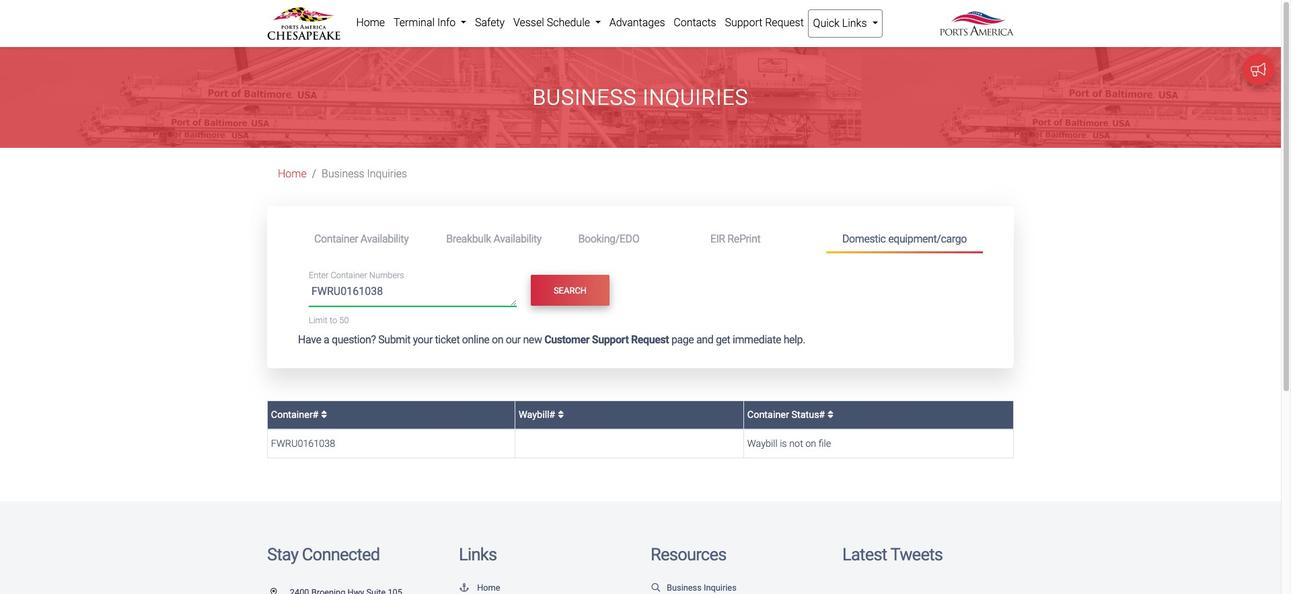 Task type: vqa. For each thing, say whether or not it's contained in the screenshot.
Breakbulk Availability
yes



Task type: describe. For each thing, give the bounding box(es) containing it.
0 horizontal spatial home link
[[278, 168, 307, 181]]

1 horizontal spatial home
[[356, 16, 385, 29]]

availability for container availability
[[361, 233, 409, 245]]

contacts link
[[669, 9, 721, 36]]

1 horizontal spatial support
[[725, 16, 763, 29]]

booking/edo link
[[562, 227, 694, 252]]

map marker alt image
[[271, 590, 288, 595]]

help.
[[784, 334, 805, 347]]

tweets
[[891, 545, 943, 565]]

and
[[696, 334, 714, 347]]

contacts
[[674, 16, 716, 29]]

domestic equipment/cargo link
[[826, 227, 983, 254]]

vessel schedule
[[513, 16, 593, 29]]

breakbulk
[[446, 233, 491, 245]]

search image
[[651, 585, 661, 594]]

fwru0161038
[[271, 438, 335, 450]]

container#
[[271, 410, 321, 421]]

request inside support request link
[[765, 16, 804, 29]]

links inside quick links link
[[842, 17, 867, 30]]

domestic
[[842, 233, 886, 245]]

terminal
[[394, 16, 435, 29]]

reprint
[[728, 233, 761, 245]]

your
[[413, 334, 433, 347]]

latest
[[842, 545, 887, 565]]

2 horizontal spatial business
[[667, 584, 702, 594]]

stay
[[267, 545, 298, 565]]

have
[[298, 334, 321, 347]]

submit
[[378, 334, 411, 347]]

our
[[506, 334, 521, 347]]

availability for breakbulk availability
[[494, 233, 542, 245]]

breakbulk availability
[[446, 233, 542, 245]]

1 horizontal spatial on
[[806, 438, 816, 450]]

online
[[462, 334, 490, 347]]

file
[[819, 438, 831, 450]]

page
[[671, 334, 694, 347]]

Enter Container Numbers text field
[[309, 284, 517, 307]]

limit
[[309, 316, 328, 326]]

0 horizontal spatial on
[[492, 334, 503, 347]]

container for container status#
[[748, 410, 789, 421]]

status#
[[792, 410, 825, 421]]

customer support request link
[[544, 334, 669, 347]]

waybill is not on file
[[748, 438, 831, 450]]

customer
[[544, 334, 590, 347]]

schedule
[[547, 16, 590, 29]]

terminal info link
[[389, 9, 471, 36]]

question?
[[332, 334, 376, 347]]

connected
[[302, 545, 380, 565]]

latest tweets
[[842, 545, 943, 565]]

container status# link
[[748, 410, 834, 421]]

2 horizontal spatial home
[[477, 584, 500, 594]]

support request
[[725, 16, 804, 29]]

quick
[[813, 17, 840, 30]]

0 horizontal spatial support
[[592, 334, 629, 347]]

ticket
[[435, 334, 460, 347]]

2 vertical spatial home link
[[459, 584, 500, 594]]

1 horizontal spatial business
[[533, 85, 637, 110]]

limit to 50
[[309, 316, 349, 326]]

container for container availability
[[314, 233, 358, 245]]

new
[[523, 334, 542, 347]]

sort image for container#
[[321, 410, 327, 420]]

1 vertical spatial business inquiries
[[322, 168, 407, 181]]

1 horizontal spatial home link
[[352, 9, 389, 36]]

eir reprint
[[710, 233, 761, 245]]



Task type: locate. For each thing, give the bounding box(es) containing it.
availability inside container availability link
[[361, 233, 409, 245]]

business inquiries
[[533, 85, 749, 110], [322, 168, 407, 181], [667, 584, 737, 594]]

container status#
[[748, 410, 828, 421]]

sort image inside container# link
[[321, 410, 327, 420]]

2 vertical spatial home
[[477, 584, 500, 594]]

2 availability from the left
[[494, 233, 542, 245]]

container# link
[[271, 410, 327, 421]]

booking/edo
[[578, 233, 639, 245]]

2 sort image from the left
[[558, 410, 564, 420]]

links up anchor icon
[[459, 545, 497, 565]]

container up waybill
[[748, 410, 789, 421]]

safety
[[475, 16, 505, 29]]

1 vertical spatial on
[[806, 438, 816, 450]]

50
[[339, 316, 349, 326]]

home link
[[352, 9, 389, 36], [278, 168, 307, 181], [459, 584, 500, 594]]

1 horizontal spatial sort image
[[558, 410, 564, 420]]

container availability
[[314, 233, 409, 245]]

1 availability from the left
[[361, 233, 409, 245]]

to
[[330, 316, 337, 326]]

quick links
[[813, 17, 870, 30]]

sort image inside waybill# link
[[558, 410, 564, 420]]

breakbulk availability link
[[430, 227, 562, 252]]

eir reprint link
[[694, 227, 826, 252]]

a
[[324, 334, 329, 347]]

advantages
[[609, 16, 665, 29]]

search
[[554, 286, 587, 296]]

container
[[314, 233, 358, 245], [331, 271, 367, 281], [748, 410, 789, 421]]

1 horizontal spatial links
[[842, 17, 867, 30]]

waybill#
[[519, 410, 558, 421]]

anchor image
[[459, 585, 470, 594]]

not
[[789, 438, 803, 450]]

availability inside breakbulk availability link
[[494, 233, 542, 245]]

support right contacts
[[725, 16, 763, 29]]

vessel
[[513, 16, 544, 29]]

resources
[[651, 545, 726, 565]]

support right customer
[[592, 334, 629, 347]]

0 horizontal spatial business
[[322, 168, 364, 181]]

0 vertical spatial links
[[842, 17, 867, 30]]

1 horizontal spatial availability
[[494, 233, 542, 245]]

container right enter
[[331, 271, 367, 281]]

2 vertical spatial business inquiries
[[667, 584, 737, 594]]

vessel schedule link
[[509, 9, 605, 36]]

1 vertical spatial request
[[631, 334, 669, 347]]

on left file
[[806, 438, 816, 450]]

eir
[[710, 233, 725, 245]]

0 vertical spatial support
[[725, 16, 763, 29]]

waybill
[[748, 438, 778, 450]]

request
[[765, 16, 804, 29], [631, 334, 669, 347]]

domestic equipment/cargo
[[842, 233, 967, 245]]

availability
[[361, 233, 409, 245], [494, 233, 542, 245]]

0 horizontal spatial home
[[278, 168, 307, 181]]

terminal info
[[394, 16, 458, 29]]

0 vertical spatial on
[[492, 334, 503, 347]]

request left quick
[[765, 16, 804, 29]]

have a question? submit your ticket online on our new customer support request page and get immediate help.
[[298, 334, 805, 347]]

links right quick
[[842, 17, 867, 30]]

business
[[533, 85, 637, 110], [322, 168, 364, 181], [667, 584, 702, 594]]

1 vertical spatial home
[[278, 168, 307, 181]]

sort image for waybill#
[[558, 410, 564, 420]]

on left our
[[492, 334, 503, 347]]

immediate
[[733, 334, 781, 347]]

stay connected
[[267, 545, 380, 565]]

support
[[725, 16, 763, 29], [592, 334, 629, 347]]

1 vertical spatial business
[[322, 168, 364, 181]]

numbers
[[369, 271, 404, 281]]

2 vertical spatial business
[[667, 584, 702, 594]]

search button
[[531, 275, 610, 306]]

1 vertical spatial support
[[592, 334, 629, 347]]

1 vertical spatial links
[[459, 545, 497, 565]]

availability right breakbulk
[[494, 233, 542, 245]]

0 vertical spatial business inquiries
[[533, 85, 749, 110]]

links
[[842, 17, 867, 30], [459, 545, 497, 565]]

0 horizontal spatial availability
[[361, 233, 409, 245]]

safety link
[[471, 9, 509, 36]]

on
[[492, 334, 503, 347], [806, 438, 816, 450]]

waybill# link
[[519, 410, 564, 421]]

2 horizontal spatial home link
[[459, 584, 500, 594]]

0 vertical spatial home
[[356, 16, 385, 29]]

1 vertical spatial container
[[331, 271, 367, 281]]

container up enter
[[314, 233, 358, 245]]

business inquiries link
[[651, 584, 737, 594]]

advantages link
[[605, 9, 669, 36]]

sort image
[[321, 410, 327, 420], [558, 410, 564, 420]]

1 vertical spatial home link
[[278, 168, 307, 181]]

support request link
[[721, 9, 808, 36]]

0 horizontal spatial request
[[631, 334, 669, 347]]

container availability link
[[298, 227, 430, 252]]

1 vertical spatial inquiries
[[367, 168, 407, 181]]

inquiries
[[643, 85, 749, 110], [367, 168, 407, 181], [704, 584, 737, 594]]

1 sort image from the left
[[321, 410, 327, 420]]

sort image
[[828, 410, 834, 420]]

2 vertical spatial container
[[748, 410, 789, 421]]

0 vertical spatial inquiries
[[643, 85, 749, 110]]

0 horizontal spatial sort image
[[321, 410, 327, 420]]

0 vertical spatial business
[[533, 85, 637, 110]]

request left page
[[631, 334, 669, 347]]

0 horizontal spatial links
[[459, 545, 497, 565]]

quick links link
[[808, 9, 883, 38]]

enter container numbers
[[309, 271, 404, 281]]

get
[[716, 334, 730, 347]]

0 vertical spatial container
[[314, 233, 358, 245]]

enter
[[309, 271, 329, 281]]

is
[[780, 438, 787, 450]]

availability up numbers
[[361, 233, 409, 245]]

1 horizontal spatial request
[[765, 16, 804, 29]]

0 vertical spatial home link
[[352, 9, 389, 36]]

home
[[356, 16, 385, 29], [278, 168, 307, 181], [477, 584, 500, 594]]

2 vertical spatial inquiries
[[704, 584, 737, 594]]

equipment/cargo
[[888, 233, 967, 245]]

0 vertical spatial request
[[765, 16, 804, 29]]

info
[[437, 16, 456, 29]]



